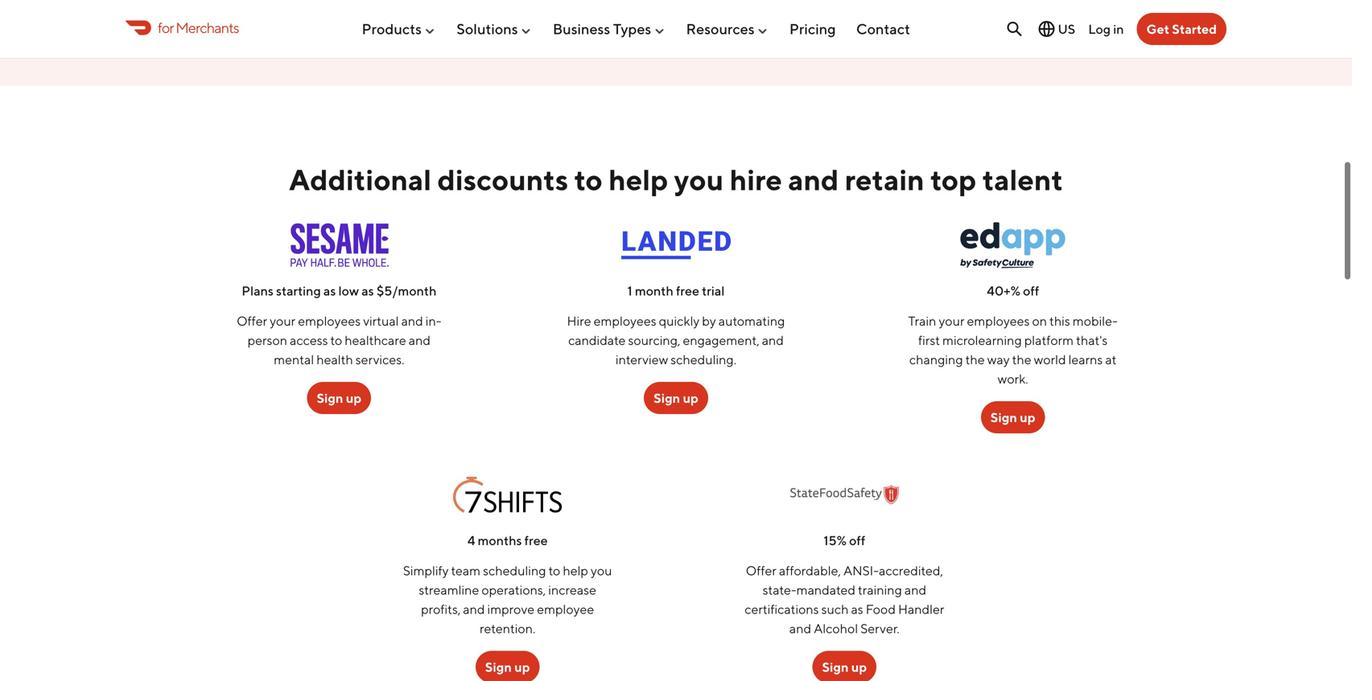 Task type: vqa. For each thing, say whether or not it's contained in the screenshot.


Task type: locate. For each thing, give the bounding box(es) containing it.
offer up state-
[[746, 564, 777, 579]]

platform
[[1025, 333, 1074, 348]]

2 horizontal spatial to
[[575, 163, 603, 197]]

0 vertical spatial free
[[676, 284, 700, 299]]

solutions
[[457, 20, 518, 38]]

the down the microlearning in the right of the page
[[966, 352, 985, 368]]

1 vertical spatial help
[[563, 564, 588, 579]]

0 horizontal spatial off
[[849, 533, 866, 549]]

1 horizontal spatial free
[[676, 284, 700, 299]]

learns
[[1069, 352, 1103, 368]]

your right train
[[939, 314, 965, 329]]

offer inside offer affordable, ansi-accredited, state-mandated training and certifications such as food handler and alcohol server.
[[746, 564, 777, 579]]

and down automating
[[762, 333, 784, 348]]

plans starting as low as $5/month
[[242, 284, 437, 299]]

hire
[[567, 314, 591, 329]]

in
[[1114, 21, 1124, 36]]

globe line image
[[1037, 19, 1057, 39]]

15%
[[824, 533, 847, 549]]

your inside 'offer your employees virtual and in- person access to healthcare and mental health services.'
[[270, 314, 296, 329]]

employees up the access
[[298, 314, 361, 329]]

statefoodsafety logo image
[[790, 473, 900, 518]]

as left low
[[324, 284, 336, 299]]

1 horizontal spatial to
[[549, 564, 561, 579]]

$5/month
[[377, 284, 437, 299]]

additional
[[289, 163, 432, 197]]

retain
[[845, 163, 925, 197]]

sign for interview
[[654, 391, 680, 406]]

edapp logo image
[[959, 223, 1068, 268]]

1 vertical spatial free
[[525, 533, 548, 549]]

sign up link down scheduling.
[[644, 382, 708, 415]]

1 your from the left
[[270, 314, 296, 329]]

sign up
[[317, 391, 362, 406], [654, 391, 699, 406], [991, 410, 1036, 426], [485, 660, 530, 675], [822, 660, 867, 675]]

employees inside train your employees on this mobile- first microlearning platform that's changing the way the world learns at work.
[[967, 314, 1030, 329]]

mobile-
[[1073, 314, 1118, 329]]

offer your employees virtual and in- person access to healthcare and mental health services.
[[237, 314, 442, 368]]

15% off
[[824, 533, 866, 549]]

discounts
[[438, 163, 569, 197]]

employees inside 'offer your employees virtual and in- person access to healthcare and mental health services.'
[[298, 314, 361, 329]]

0 horizontal spatial your
[[270, 314, 296, 329]]

1 employees from the left
[[298, 314, 361, 329]]

free for month
[[676, 284, 700, 299]]

0 horizontal spatial offer
[[237, 314, 267, 329]]

sign up down health
[[317, 391, 362, 406]]

and
[[788, 163, 839, 197], [401, 314, 423, 329], [409, 333, 431, 348], [762, 333, 784, 348], [905, 583, 927, 598], [463, 602, 485, 618], [790, 622, 812, 637]]

as
[[324, 284, 336, 299], [362, 284, 374, 299], [851, 602, 864, 618]]

your up person
[[270, 314, 296, 329]]

and left in-
[[401, 314, 423, 329]]

up down work.
[[1020, 410, 1036, 426]]

0 horizontal spatial you
[[591, 564, 612, 579]]

work.
[[998, 372, 1029, 387]]

employees for offer
[[298, 314, 361, 329]]

1 horizontal spatial your
[[939, 314, 965, 329]]

up
[[346, 391, 362, 406], [683, 391, 699, 406], [1020, 410, 1036, 426], [515, 660, 530, 675], [852, 660, 867, 675]]

1 horizontal spatial employees
[[594, 314, 657, 329]]

low
[[339, 284, 359, 299]]

sign up for that's
[[991, 410, 1036, 426]]

for merchants
[[158, 19, 239, 36]]

sign up down work.
[[991, 410, 1036, 426]]

2 your from the left
[[939, 314, 965, 329]]

up down server.
[[852, 660, 867, 675]]

0 vertical spatial you
[[674, 163, 724, 197]]

up down retention.
[[515, 660, 530, 675]]

that's
[[1077, 333, 1108, 348]]

your
[[270, 314, 296, 329], [939, 314, 965, 329]]

up down health
[[346, 391, 362, 406]]

mandated
[[797, 583, 856, 598]]

employees down 1
[[594, 314, 657, 329]]

free right months
[[525, 533, 548, 549]]

0 vertical spatial offer
[[237, 314, 267, 329]]

0 vertical spatial off
[[1023, 284, 1040, 299]]

help
[[609, 163, 668, 197], [563, 564, 588, 579]]

top
[[931, 163, 977, 197]]

0 horizontal spatial employees
[[298, 314, 361, 329]]

2 vertical spatial to
[[549, 564, 561, 579]]

merchants
[[176, 19, 239, 36]]

free left 'trial'
[[676, 284, 700, 299]]

alcohol
[[814, 622, 858, 637]]

1 horizontal spatial the
[[1012, 352, 1032, 368]]

additional discounts to help you hire and retain top talent
[[289, 163, 1064, 197]]

sign up link down the "alcohol"
[[813, 652, 877, 682]]

sign up link for profits,
[[476, 652, 540, 682]]

employees up the microlearning in the right of the page
[[967, 314, 1030, 329]]

0 horizontal spatial to
[[331, 333, 342, 348]]

3 employees from the left
[[967, 314, 1030, 329]]

sign
[[317, 391, 343, 406], [654, 391, 680, 406], [991, 410, 1018, 426], [485, 660, 512, 675], [822, 660, 849, 675]]

get
[[1147, 21, 1170, 37]]

help up increase
[[563, 564, 588, 579]]

1 vertical spatial offer
[[746, 564, 777, 579]]

sign up down retention.
[[485, 660, 530, 675]]

offer inside 'offer your employees virtual and in- person access to healthcare and mental health services.'
[[237, 314, 267, 329]]

at
[[1106, 352, 1117, 368]]

your inside train your employees on this mobile- first microlearning platform that's changing the way the world learns at work.
[[939, 314, 965, 329]]

1 horizontal spatial offer
[[746, 564, 777, 579]]

sign up down the "alcohol"
[[822, 660, 867, 675]]

employees
[[298, 314, 361, 329], [594, 314, 657, 329], [967, 314, 1030, 329]]

sign down retention.
[[485, 660, 512, 675]]

months
[[478, 533, 522, 549]]

2 the from the left
[[1012, 352, 1032, 368]]

0 horizontal spatial help
[[563, 564, 588, 579]]

off right 40+%
[[1023, 284, 1040, 299]]

pricing
[[790, 20, 836, 38]]

sign down health
[[317, 391, 343, 406]]

affordable,
[[779, 564, 841, 579]]

hire employees quickly by automating candidate sourcing, engagement, and interview scheduling.
[[567, 314, 785, 368]]

sign down 'interview'
[[654, 391, 680, 406]]

microlearning
[[943, 333, 1022, 348]]

sign up link for healthcare
[[307, 382, 371, 415]]

changing
[[910, 352, 963, 368]]

train your employees on this mobile- first microlearning platform that's changing the way the world learns at work.
[[909, 314, 1118, 387]]

off
[[1023, 284, 1040, 299], [849, 533, 866, 549]]

scheduling.
[[671, 352, 737, 368]]

and down "accredited,"
[[905, 583, 927, 598]]

you left hire
[[674, 163, 724, 197]]

1 horizontal spatial you
[[674, 163, 724, 197]]

2 horizontal spatial employees
[[967, 314, 1030, 329]]

this
[[1050, 314, 1071, 329]]

products link
[[362, 14, 436, 44]]

retention.
[[480, 622, 536, 637]]

1 vertical spatial you
[[591, 564, 612, 579]]

by
[[702, 314, 716, 329]]

as inside offer affordable, ansi-accredited, state-mandated training and certifications such as food handler and alcohol server.
[[851, 602, 864, 618]]

off right the 15%
[[849, 533, 866, 549]]

1 horizontal spatial off
[[1023, 284, 1040, 299]]

simplify team scheduling to help you streamline operations, increase profits, and improve employee retention.
[[403, 564, 612, 637]]

log in
[[1089, 21, 1124, 36]]

mental
[[274, 352, 314, 368]]

in-
[[426, 314, 442, 329]]

up down scheduling.
[[683, 391, 699, 406]]

first
[[919, 333, 940, 348]]

as right low
[[362, 284, 374, 299]]

you inside the simplify team scheduling to help you streamline operations, increase profits, and improve employee retention.
[[591, 564, 612, 579]]

state-
[[763, 583, 797, 598]]

employee
[[537, 602, 594, 618]]

2 employees from the left
[[594, 314, 657, 329]]

and down streamline
[[463, 602, 485, 618]]

you
[[674, 163, 724, 197], [591, 564, 612, 579]]

sign up down scheduling.
[[654, 391, 699, 406]]

1 horizontal spatial as
[[362, 284, 374, 299]]

the up work.
[[1012, 352, 1032, 368]]

streamline
[[419, 583, 479, 598]]

to
[[575, 163, 603, 197], [331, 333, 342, 348], [549, 564, 561, 579]]

sign down work.
[[991, 410, 1018, 426]]

business types link
[[553, 14, 666, 44]]

month
[[635, 284, 674, 299]]

sign up link down health
[[307, 382, 371, 415]]

train
[[909, 314, 937, 329]]

sign up link down retention.
[[476, 652, 540, 682]]

4
[[468, 533, 475, 549]]

sign up link
[[307, 382, 371, 415], [644, 382, 708, 415], [981, 402, 1045, 434], [476, 652, 540, 682], [813, 652, 877, 682]]

talent
[[983, 163, 1064, 197]]

plans
[[242, 284, 274, 299]]

starting
[[276, 284, 321, 299]]

offer up person
[[237, 314, 267, 329]]

sign up link down work.
[[981, 402, 1045, 434]]

7shifts logo image
[[453, 473, 563, 518]]

and down certifications
[[790, 622, 812, 637]]

1 vertical spatial off
[[849, 533, 866, 549]]

as right such
[[851, 602, 864, 618]]

0 vertical spatial help
[[609, 163, 668, 197]]

the
[[966, 352, 985, 368], [1012, 352, 1032, 368]]

you up increase
[[591, 564, 612, 579]]

0 vertical spatial to
[[575, 163, 603, 197]]

sign down the "alcohol"
[[822, 660, 849, 675]]

1 vertical spatial to
[[331, 333, 342, 348]]

0 horizontal spatial free
[[525, 533, 548, 549]]

up for that's
[[1020, 410, 1036, 426]]

sign up for profits,
[[485, 660, 530, 675]]

help up landed logo
[[609, 163, 668, 197]]

0 horizontal spatial the
[[966, 352, 985, 368]]

2 horizontal spatial as
[[851, 602, 864, 618]]



Task type: describe. For each thing, give the bounding box(es) containing it.
0 horizontal spatial as
[[324, 284, 336, 299]]

and inside the simplify team scheduling to help you streamline operations, increase profits, and improve employee retention.
[[463, 602, 485, 618]]

team
[[451, 564, 481, 579]]

trial
[[702, 284, 725, 299]]

us
[[1058, 21, 1076, 37]]

handler
[[898, 602, 945, 618]]

sign for such
[[822, 660, 849, 675]]

server.
[[861, 622, 900, 637]]

sign for healthcare
[[317, 391, 343, 406]]

and inside hire employees quickly by automating candidate sourcing, engagement, and interview scheduling.
[[762, 333, 784, 348]]

up for profits,
[[515, 660, 530, 675]]

sign for profits,
[[485, 660, 512, 675]]

1 the from the left
[[966, 352, 985, 368]]

automating
[[719, 314, 785, 329]]

such
[[822, 602, 849, 618]]

up for interview
[[683, 391, 699, 406]]

healthcare
[[345, 333, 406, 348]]

offer affordable, ansi-accredited, state-mandated training and certifications such as food handler and alcohol server.
[[745, 564, 945, 637]]

landed logo image
[[622, 223, 731, 268]]

to inside 'offer your employees virtual and in- person access to healthcare and mental health services.'
[[331, 333, 342, 348]]

simplify
[[403, 564, 449, 579]]

sourcing,
[[628, 333, 681, 348]]

pricing link
[[790, 14, 836, 44]]

virtual
[[363, 314, 399, 329]]

services.
[[356, 352, 405, 368]]

ansi-
[[844, 564, 879, 579]]

log
[[1089, 21, 1111, 36]]

resources
[[686, 20, 755, 38]]

health
[[317, 352, 353, 368]]

started
[[1172, 21, 1217, 37]]

off for 15% off
[[849, 533, 866, 549]]

4 months free
[[468, 533, 548, 549]]

sign up for healthcare
[[317, 391, 362, 406]]

40+% off
[[987, 284, 1040, 299]]

products
[[362, 20, 422, 38]]

up for healthcare
[[346, 391, 362, 406]]

resources link
[[686, 14, 769, 44]]

and right hire
[[788, 163, 839, 197]]

quickly
[[659, 314, 700, 329]]

on
[[1033, 314, 1047, 329]]

get started
[[1147, 21, 1217, 37]]

operations,
[[482, 583, 546, 598]]

candidate
[[568, 333, 626, 348]]

employees for train
[[967, 314, 1030, 329]]

profits,
[[421, 602, 461, 618]]

log in link
[[1089, 21, 1124, 36]]

increase
[[548, 583, 597, 598]]

your for access
[[270, 314, 296, 329]]

engagement,
[[683, 333, 760, 348]]

sign up for such
[[822, 660, 867, 675]]

person
[[248, 333, 287, 348]]

offer for offer affordable, ansi-accredited, state-mandated training and certifications such as food handler and alcohol server.
[[746, 564, 777, 579]]

1
[[628, 284, 633, 299]]

get started button
[[1137, 13, 1227, 45]]

for merchants link
[[126, 17, 239, 38]]

business types
[[553, 20, 652, 38]]

help inside the simplify team scheduling to help you streamline operations, increase profits, and improve employee retention.
[[563, 564, 588, 579]]

40+%
[[987, 284, 1021, 299]]

sign for that's
[[991, 410, 1018, 426]]

up for such
[[852, 660, 867, 675]]

contact
[[857, 20, 911, 38]]

certifications
[[745, 602, 819, 618]]

sign up link for that's
[[981, 402, 1045, 434]]

offer for offer your employees virtual and in- person access to healthcare and mental health services.
[[237, 314, 267, 329]]

hire
[[730, 163, 783, 197]]

sesame logo image
[[284, 223, 394, 268]]

your for microlearning
[[939, 314, 965, 329]]

interview
[[616, 352, 668, 368]]

contact link
[[857, 14, 911, 44]]

sign up for interview
[[654, 391, 699, 406]]

food
[[866, 602, 896, 618]]

scheduling
[[483, 564, 546, 579]]

to inside the simplify team scheduling to help you streamline operations, increase profits, and improve employee retention.
[[549, 564, 561, 579]]

and down in-
[[409, 333, 431, 348]]

improve
[[488, 602, 535, 618]]

employees inside hire employees quickly by automating candidate sourcing, engagement, and interview scheduling.
[[594, 314, 657, 329]]

sign up link for interview
[[644, 382, 708, 415]]

types
[[613, 20, 652, 38]]

sign up link for such
[[813, 652, 877, 682]]

world
[[1034, 352, 1066, 368]]

off for 40+% off
[[1023, 284, 1040, 299]]

business
[[553, 20, 610, 38]]

solutions link
[[457, 14, 533, 44]]

accredited,
[[879, 564, 944, 579]]

access
[[290, 333, 328, 348]]

1 horizontal spatial help
[[609, 163, 668, 197]]

for
[[158, 19, 174, 36]]

training
[[858, 583, 902, 598]]

free for months
[[525, 533, 548, 549]]



